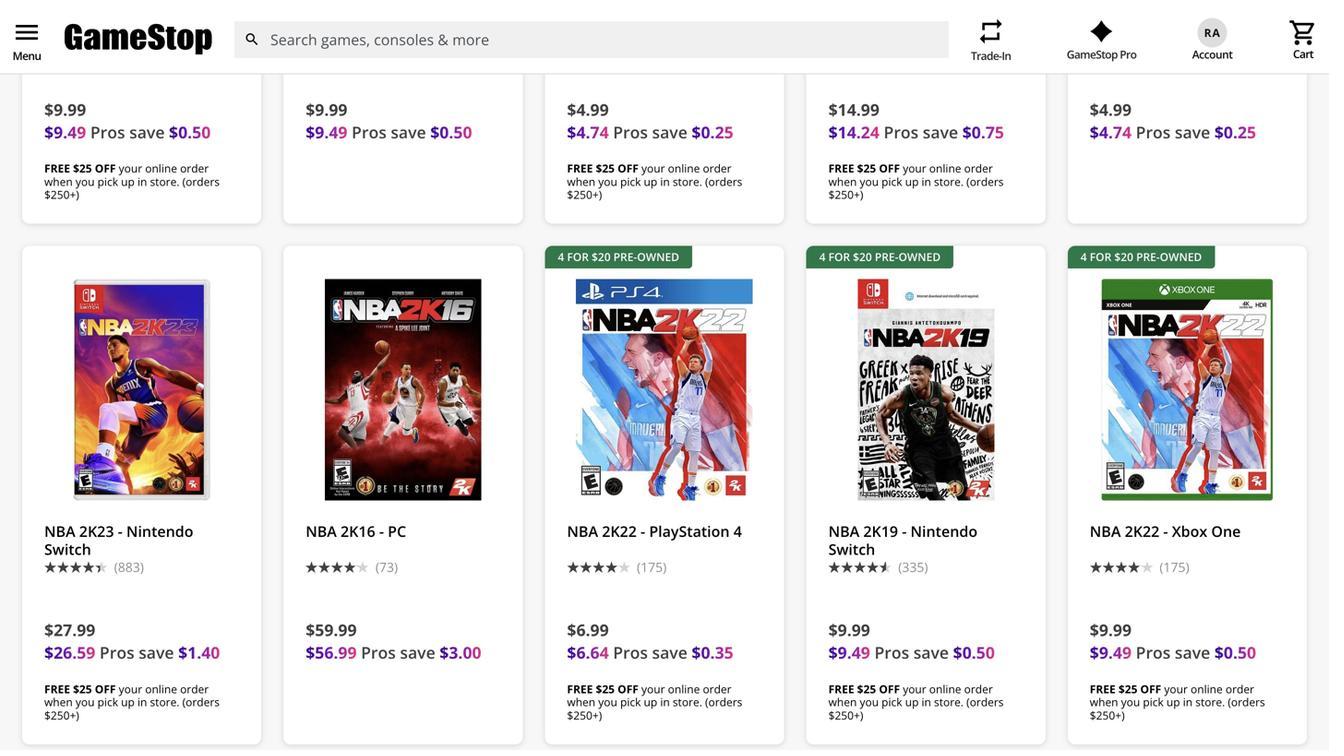 Task type: locate. For each thing, give the bounding box(es) containing it.
pre-
[[614, 249, 637, 265], [875, 249, 899, 265], [1137, 249, 1160, 265]]

xbox for nba 2k playgrounds 2 - xbox one
[[44, 18, 80, 38]]

2 pre- from the left
[[875, 249, 899, 265]]

playgrounds for $9.99
[[101, 1, 189, 21]]

order for nba 2k22 - playstation 5
[[703, 161, 732, 176]]

1 vertical spatial one
[[1212, 522, 1241, 542]]

new
[[385, 42, 412, 59]]

$20 for nba 2k22 - playstation 4
[[592, 249, 611, 265]]

switch left (335)
[[829, 540, 876, 559]]

owned for playstation
[[637, 249, 680, 265]]

$59.99 $56.99 pros save $3.00
[[306, 619, 482, 664]]

$25 for nba 2k playgrounds 2 - playstation 4
[[858, 161, 877, 176]]

games
[[893, 42, 934, 59]]

1 horizontal spatial $20
[[853, 249, 872, 265]]

save for nba 2k24: 15,000 vc - xbox series x/s
[[1175, 121, 1211, 143]]

playgrounds
[[101, 1, 189, 21], [885, 1, 974, 21]]

gamestop image
[[65, 22, 212, 57]]

free $25 off
[[44, 161, 116, 176], [567, 161, 639, 176], [829, 161, 900, 176], [44, 682, 116, 697], [567, 682, 639, 697], [829, 682, 900, 697], [1090, 682, 1162, 697]]

in for nba 2k playgrounds 2 - playstation 4
[[922, 174, 932, 189]]

in for nba 2k playgrounds 2 - xbox one
[[138, 174, 147, 189]]

2 store from the left
[[324, 42, 355, 59]]

series inside nba 2k24: 35,000 vc - xbox series x/s
[[306, 18, 349, 38]]

0 horizontal spatial 2k
[[79, 1, 97, 21]]

menu menu
[[12, 18, 42, 63]]

pick for nba 2k22 - xbox one
[[1143, 695, 1164, 710]]

search button
[[234, 21, 271, 58]]

xbox inside nba 2k24: 15,000 vc - xbox series x/s
[[1249, 1, 1285, 21]]

nba for nba 2k22 - playstation 4
[[567, 522, 598, 542]]

2 nintendo from the left
[[911, 522, 978, 542]]

free $25 off for nba 2k22 - playstation 5
[[567, 161, 639, 176]]

1 horizontal spatial $0.25
[[1215, 121, 1257, 143]]

3 owned from the left
[[1160, 249, 1203, 265]]

my
[[47, 42, 65, 59]]

vc up ra
[[1218, 1, 1237, 21]]

nba for nba 2k19 - nintendo switch
[[829, 522, 860, 542]]

trade-
[[971, 48, 1002, 63]]

2 horizontal spatial 4 for $20 pre-owned
[[1081, 249, 1203, 265]]

x/s inside nba 2k24: 35,000 vc - xbox series x/s
[[352, 18, 376, 38]]

0 horizontal spatial series
[[306, 18, 349, 38]]

nba for nba 2k24: 35,000 vc - xbox series x/s
[[306, 1, 337, 21]]

pros
[[90, 121, 125, 143], [352, 121, 387, 143], [613, 121, 648, 143], [884, 121, 919, 143], [1136, 121, 1171, 143], [100, 642, 134, 664], [361, 642, 396, 664], [613, 642, 648, 664], [875, 642, 910, 664], [1136, 642, 1171, 664]]

0 horizontal spatial x/s
[[352, 18, 376, 38]]

(175) for $9.99
[[1160, 559, 1190, 576]]

$4.74 down the gamestop pro
[[1090, 121, 1132, 143]]

free for nba 2k19 - nintendo switch
[[829, 682, 855, 697]]

$4.99 $4.74 pros save $0.25 down owned
[[567, 98, 734, 143]]

- inside nba 2k playgrounds 2 - playstation 4
[[990, 1, 995, 21]]

your
[[119, 161, 142, 176], [642, 161, 665, 176], [903, 161, 927, 176], [119, 682, 142, 697], [642, 682, 665, 697], [903, 682, 927, 697], [1165, 682, 1188, 697]]

save for nba 2k22 - xbox one
[[1175, 642, 1211, 664]]

0 horizontal spatial playgrounds
[[101, 1, 189, 21]]

1 horizontal spatial owned
[[899, 249, 941, 265]]

1 $4.99 $4.74 pros save $0.25 from the left
[[567, 98, 734, 143]]

nba inside the "nba 2k19 - nintendo switch"
[[829, 522, 860, 542]]

off for nba 2k22 - playstation 5
[[618, 161, 639, 176]]

in
[[138, 174, 147, 189], [661, 174, 670, 189], [922, 174, 932, 189], [138, 695, 147, 710], [661, 695, 670, 710], [922, 695, 932, 710], [1184, 695, 1193, 710]]

0 horizontal spatial $0.25
[[692, 121, 734, 143]]

up for nba 2k22 - xbox one
[[1167, 695, 1181, 710]]

order
[[180, 161, 209, 176], [703, 161, 732, 176], [965, 161, 993, 176], [180, 682, 209, 697], [703, 682, 732, 697], [965, 682, 993, 697], [1226, 682, 1255, 697]]

up
[[121, 174, 135, 189], [644, 174, 658, 189], [906, 174, 919, 189], [121, 695, 135, 710], [644, 695, 658, 710], [906, 695, 919, 710], [1167, 695, 1181, 710]]

2k24: inside nba 2k24: 15,000 vc - xbox series x/s
[[1125, 1, 1164, 21]]

$4.99 down pre-
[[567, 98, 609, 120]]

nba 2k19 - nintendo switch
[[829, 522, 978, 559]]

owned
[[637, 249, 680, 265], [899, 249, 941, 265], [1160, 249, 1203, 265]]

5
[[734, 1, 742, 21]]

nba 2k22 - playstation 5
[[567, 1, 742, 21]]

- inside nba 2k playgrounds 2 - xbox one
[[205, 1, 210, 21]]

(175) down the nba 2k22 - playstation 4
[[637, 559, 667, 576]]

$26.59
[[44, 642, 95, 664]]

series up order
[[1090, 18, 1133, 38]]

save inside "$27.99 $26.59 pros save $1.40"
[[139, 642, 174, 664]]

1 horizontal spatial 2k
[[864, 1, 882, 21]]

(883)
[[114, 559, 144, 576]]

xbox
[[464, 1, 500, 21], [1249, 1, 1285, 21], [44, 18, 80, 38], [1172, 522, 1208, 542]]

menu
[[13, 48, 41, 63]]

nba inside nba 2k23 - nintendo switch
[[44, 522, 75, 542]]

4 for $20 pre-owned for xbox
[[1081, 249, 1203, 265]]

order
[[1083, 42, 1117, 59]]

1 horizontal spatial 2k24:
[[1125, 1, 1164, 21]]

1 horizontal spatial nintendo
[[911, 522, 978, 542]]

2 horizontal spatial $20
[[1115, 249, 1134, 265]]

2 playgrounds from the left
[[885, 1, 974, 21]]

1 horizontal spatial store
[[324, 42, 355, 59]]

0 horizontal spatial 2
[[193, 1, 202, 21]]

2k22 for $4.99
[[602, 1, 637, 21]]

2k up 'shop my store' link
[[79, 1, 97, 21]]

up for nba 2k19 - nintendo switch
[[906, 695, 919, 710]]

1 horizontal spatial vc
[[1218, 1, 1237, 21]]

x/s left 15,000
[[1137, 18, 1160, 38]]

2 horizontal spatial for
[[1090, 249, 1112, 265]]

1 horizontal spatial for
[[829, 249, 850, 265]]

0 horizontal spatial (175)
[[637, 559, 667, 576]]

nintendo up (883)
[[126, 522, 193, 542]]

your for nba 2k23 - nintendo switch
[[119, 682, 142, 697]]

0 horizontal spatial pre-
[[614, 249, 637, 265]]

vc inside nba 2k24: 35,000 vc - xbox series x/s
[[433, 1, 452, 21]]

switch inside nba 2k23 - nintendo switch
[[44, 540, 91, 559]]

day
[[181, 42, 203, 59]]

free for nba 2k22 - xbox one
[[1090, 682, 1116, 697]]

save inside $59.99 $56.99 pros save $3.00
[[400, 642, 436, 664]]

digital store
[[284, 42, 355, 59]]

$250+) for nba 2k playgrounds 2 - playstation 4
[[829, 187, 864, 202]]

3 $20 from the left
[[1115, 249, 1134, 265]]

store right my
[[68, 42, 100, 59]]

when
[[44, 174, 73, 189], [567, 174, 596, 189], [829, 174, 857, 189], [44, 695, 73, 710], [567, 695, 596, 710], [829, 695, 857, 710], [1090, 695, 1119, 710]]

online for nba 2k22 - playstation 5
[[668, 161, 700, 176]]

consoles
[[774, 42, 827, 59]]

$9.49 for nba 2k19 - nintendo switch
[[829, 642, 871, 664]]

2k24: up "pro"
[[1125, 1, 1164, 21]]

1 horizontal spatial (175)
[[1160, 559, 1190, 576]]

2 horizontal spatial pre-
[[1137, 249, 1160, 265]]

$4.74 for nba 2k24: 15,000 vc - xbox series x/s
[[1090, 121, 1132, 143]]

save inside $6.99 $6.64 pros save $0.35
[[652, 642, 688, 664]]

when for nba 2k22 - playstation 5
[[567, 174, 596, 189]]

gamestop pro
[[1067, 47, 1137, 62]]

0 horizontal spatial store
[[68, 42, 100, 59]]

online
[[145, 161, 177, 176], [668, 161, 700, 176], [930, 161, 962, 176], [145, 682, 177, 697], [668, 682, 700, 697], [930, 682, 962, 697], [1191, 682, 1223, 697]]

online for nba 2k playgrounds 2 - playstation 4
[[930, 161, 962, 176]]

store. for nba 2k19 - nintendo switch
[[934, 695, 964, 710]]

2k22 for $9.99
[[1125, 522, 1160, 542]]

x/s inside nba 2k24: 15,000 vc - xbox series x/s
[[1137, 18, 1160, 38]]

digital store link
[[284, 42, 355, 59]]

account
[[1193, 46, 1233, 62]]

(1)
[[376, 38, 391, 55]]

0 horizontal spatial nintendo
[[126, 522, 193, 542]]

playgrounds up gamestop image
[[101, 1, 189, 21]]

1 owned from the left
[[637, 249, 680, 265]]

shop my store
[[15, 42, 100, 59]]

1 horizontal spatial pre-
[[875, 249, 899, 265]]

store right "digital"
[[324, 42, 355, 59]]

1 horizontal spatial series
[[1090, 18, 1133, 38]]

playgrounds inside nba 2k playgrounds 2 - xbox one
[[101, 1, 189, 21]]

2k up video
[[864, 1, 882, 21]]

$4.99 $4.74 pros save $0.25 down ben
[[1090, 98, 1257, 143]]

2 inside nba 2k playgrounds 2 - xbox one
[[193, 1, 202, 21]]

2 2k from the left
[[864, 1, 882, 21]]

1 x/s from the left
[[352, 18, 376, 38]]

3 pre- from the left
[[1137, 249, 1160, 265]]

1 2k from the left
[[79, 1, 97, 21]]

2k inside nba 2k playgrounds 2 - playstation 4
[[864, 1, 882, 21]]

1 $4.99 from the left
[[567, 98, 609, 120]]

new releases
[[385, 42, 466, 59]]

1 horizontal spatial 4 for $20 pre-owned
[[820, 249, 941, 265]]

(175)
[[637, 559, 667, 576], [1160, 559, 1190, 576]]

nintendo
[[126, 522, 193, 542], [911, 522, 978, 542]]

0 horizontal spatial switch
[[44, 540, 91, 559]]

pros inside "$27.99 $26.59 pros save $1.40"
[[100, 642, 134, 664]]

pro
[[1120, 47, 1137, 62]]

switch for $9.99
[[829, 540, 876, 559]]

your online order when you pick up in store. (orders $250+) for nba 2k22 - playstation 4
[[567, 682, 743, 724]]

$4.74 down pre-
[[567, 121, 609, 143]]

0 vertical spatial one
[[84, 18, 113, 38]]

$4.99 down the gamestop pro
[[1090, 98, 1132, 120]]

1 for from the left
[[567, 249, 589, 265]]

$6.99
[[567, 619, 609, 641]]

0 horizontal spatial one
[[84, 18, 113, 38]]

x/s left (1)
[[352, 18, 376, 38]]

2 $4.74 from the left
[[1090, 121, 1132, 143]]

nintendo for $27.99 $26.59 pros save $1.40
[[126, 522, 193, 542]]

1 playgrounds from the left
[[101, 1, 189, 21]]

pros inside $59.99 $56.99 pros save $3.00
[[361, 642, 396, 664]]

(orders for nba 2k23 - nintendo switch
[[182, 695, 220, 710]]

$0.50 for nba 2k24: 35,000 vc - xbox series x/s
[[431, 121, 472, 143]]

1 $20 from the left
[[592, 249, 611, 265]]

2 horizontal spatial $9.99 $9.49 pros save $0.50
[[1090, 619, 1257, 664]]

store.
[[150, 174, 180, 189], [673, 174, 703, 189], [934, 174, 964, 189], [150, 695, 180, 710], [673, 695, 703, 710], [934, 695, 964, 710], [1196, 695, 1226, 710]]

vc inside nba 2k24: 15,000 vc - xbox series x/s
[[1218, 1, 1237, 21]]

$250+) for nba 2k22 - xbox one
[[1090, 708, 1125, 724]]

2 4 for $20 pre-owned from the left
[[820, 249, 941, 265]]

15,000
[[1168, 1, 1214, 21]]

0 horizontal spatial owned
[[637, 249, 680, 265]]

2 owned from the left
[[899, 249, 941, 265]]

for
[[567, 249, 589, 265], [829, 249, 850, 265], [1090, 249, 1112, 265]]

xbox inside nba 2k playgrounds 2 - xbox one
[[44, 18, 80, 38]]

$4.74 for nba 2k22 - playstation 5
[[567, 121, 609, 143]]

off
[[95, 161, 116, 176], [618, 161, 639, 176], [879, 161, 900, 176], [95, 682, 116, 697], [618, 682, 639, 697], [879, 682, 900, 697], [1141, 682, 1162, 697]]

$0.25 down collectibles "link"
[[692, 121, 734, 143]]

vc for $9.99 $9.49 pros save $0.50
[[433, 1, 452, 21]]

$250+) for nba 2k playgrounds 2 - xbox one
[[44, 187, 79, 202]]

1 horizontal spatial $9.99 $9.49 pros save $0.50
[[829, 619, 995, 664]]

pros for nba 2k22 - xbox one
[[1136, 642, 1171, 664]]

1 horizontal spatial playgrounds
[[885, 1, 974, 21]]

2 for from the left
[[829, 249, 850, 265]]

nintendo inside nba 2k23 - nintendo switch
[[126, 522, 193, 542]]

2 x/s from the left
[[1137, 18, 1160, 38]]

4
[[913, 18, 922, 38], [558, 249, 564, 265], [820, 249, 826, 265], [1081, 249, 1087, 265], [734, 522, 742, 542]]

order for nba 2k playgrounds 2 - xbox one
[[180, 161, 209, 176]]

cart
[[1294, 46, 1314, 61]]

1 switch from the left
[[44, 540, 91, 559]]

1 pre- from the left
[[614, 249, 637, 265]]

save for nba 2k16 - pc
[[400, 642, 436, 664]]

up for nba 2k playgrounds 2 - xbox one
[[121, 174, 135, 189]]

0 horizontal spatial $9.99 $9.49 pros save $0.50
[[306, 98, 472, 143]]

1 series from the left
[[306, 18, 349, 38]]

switch inside the "nba 2k19 - nintendo switch"
[[829, 540, 876, 559]]

playstation inside nba 2k playgrounds 2 - playstation 4
[[829, 18, 909, 38]]

2 inside nba 2k playgrounds 2 - playstation 4
[[978, 1, 986, 21]]

ra
[[1205, 25, 1221, 40]]

0 horizontal spatial $4.99
[[567, 98, 609, 120]]

playgrounds inside nba 2k playgrounds 2 - playstation 4
[[885, 1, 974, 21]]

$4.99 $4.74 pros save $0.25
[[567, 98, 734, 143], [1090, 98, 1257, 143]]

center
[[1277, 42, 1315, 59]]

2 series from the left
[[1090, 18, 1133, 38]]

0 horizontal spatial $4.74
[[567, 121, 609, 143]]

pros for nba 2k22 - playstation 5
[[613, 121, 648, 143]]

your for nba 2k playgrounds 2 - xbox one
[[119, 161, 142, 176]]

2 2k24: from the left
[[1125, 1, 1164, 21]]

2k inside nba 2k playgrounds 2 - xbox one
[[79, 1, 97, 21]]

1 horizontal spatial $4.99
[[1090, 98, 1132, 120]]

3 for from the left
[[1090, 249, 1112, 265]]

1 2k24: from the left
[[341, 1, 380, 21]]

for for nba 2k19 - nintendo switch
[[829, 249, 850, 265]]

2 up trade-
[[978, 1, 986, 21]]

nintendo inside the "nba 2k19 - nintendo switch"
[[911, 522, 978, 542]]

$4.74
[[567, 121, 609, 143], [1090, 121, 1132, 143]]

series
[[306, 18, 349, 38], [1090, 18, 1133, 38]]

save
[[129, 121, 165, 143], [391, 121, 426, 143], [652, 121, 688, 143], [923, 121, 959, 143], [1175, 121, 1211, 143], [139, 642, 174, 664], [400, 642, 436, 664], [652, 642, 688, 664], [914, 642, 949, 664], [1175, 642, 1211, 664]]

nba inside nba 2k24: 35,000 vc - xbox series x/s
[[306, 1, 337, 21]]

$25
[[73, 161, 92, 176], [596, 161, 615, 176], [858, 161, 877, 176], [73, 682, 92, 697], [596, 682, 615, 697], [858, 682, 877, 697], [1119, 682, 1138, 697]]

playgrounds up games
[[885, 1, 974, 21]]

pros inside $6.99 $6.64 pros save $0.35
[[613, 642, 648, 664]]

1 horizontal spatial $4.74
[[1090, 121, 1132, 143]]

1 horizontal spatial switch
[[829, 540, 876, 559]]

when for nba 2k23 - nintendo switch
[[44, 695, 73, 710]]

- inside nba 2k24: 35,000 vc - xbox series x/s
[[456, 1, 461, 21]]

nba 2k23 - nintendo switch
[[44, 522, 193, 559]]

vc right "35,000"
[[433, 1, 452, 21]]

playstation
[[649, 1, 730, 21], [829, 18, 909, 38], [649, 522, 730, 542]]

store. for nba 2k22 - playstation 5
[[673, 174, 703, 189]]

2k24: for $4.99
[[1125, 1, 1164, 21]]

2 switch from the left
[[829, 540, 876, 559]]

2 $20 from the left
[[853, 249, 872, 265]]

2 up same day delivery link
[[193, 1, 202, 21]]

$9.99 $9.49 pros save $0.50
[[306, 98, 472, 143], [829, 619, 995, 664], [1090, 619, 1257, 664]]

pros for nba 2k19 - nintendo switch
[[875, 642, 910, 664]]

(175) down nba 2k22 - xbox one
[[1160, 559, 1190, 576]]

3 4 for $20 pre-owned from the left
[[1081, 249, 1203, 265]]

$0.25 down account at the right
[[1215, 121, 1257, 143]]

0 horizontal spatial for
[[567, 249, 589, 265]]

gamestop pro link
[[1067, 20, 1137, 62]]

nba 2k23 - nintendo switch image
[[37, 279, 247, 501]]

pick for nba 2k22 - playstation 4
[[620, 695, 641, 710]]

nba for nba 2k playgrounds 2 - xbox one
[[44, 1, 75, 21]]

2k24: inside nba 2k24: 35,000 vc - xbox series x/s
[[341, 1, 380, 21]]

1 horizontal spatial $4.99 $4.74 pros save $0.25
[[1090, 98, 1257, 143]]

(73)
[[376, 559, 398, 576]]

0 horizontal spatial vc
[[433, 1, 452, 21]]

nba 2k playgrounds 2 - xbox one
[[44, 1, 210, 38]]

off for nba 2k playgrounds 2 - playstation 4
[[879, 161, 900, 176]]

save for nba 2k24: 35,000 vc - xbox series x/s
[[391, 121, 426, 143]]

up for nba 2k22 - playstation 4
[[644, 695, 658, 710]]

pick for nba 2k22 - playstation 5
[[620, 174, 641, 189]]

1 horizontal spatial 2
[[978, 1, 986, 21]]

(orders
[[182, 174, 220, 189], [705, 174, 743, 189], [967, 174, 1004, 189], [182, 695, 220, 710], [705, 695, 743, 710], [967, 695, 1004, 710], [1228, 695, 1266, 710]]

pc
[[388, 522, 406, 542]]

1 nintendo from the left
[[126, 522, 193, 542]]

pick for nba 2k19 - nintendo switch
[[882, 695, 903, 710]]

1 vc from the left
[[433, 1, 452, 21]]

2 vc from the left
[[1218, 1, 1237, 21]]

nba for nba 2k22 - playstation 5
[[567, 1, 598, 21]]

$0.25
[[692, 121, 734, 143], [1215, 121, 1257, 143]]

2 (175) from the left
[[1160, 559, 1190, 576]]

series for $9.99
[[306, 18, 349, 38]]

nba for nba 2k16 - pc
[[306, 522, 337, 542]]

2 2 from the left
[[978, 1, 986, 21]]

xbox inside nba 2k24: 35,000 vc - xbox series x/s
[[464, 1, 500, 21]]

pros for nba 2k24: 15,000 vc - xbox series x/s
[[1136, 121, 1171, 143]]

$0.50
[[169, 121, 211, 143], [431, 121, 472, 143], [954, 642, 995, 664], [1215, 642, 1257, 664]]

series inside nba 2k24: 15,000 vc - xbox series x/s
[[1090, 18, 1133, 38]]

$20
[[592, 249, 611, 265], [853, 249, 872, 265], [1115, 249, 1134, 265]]

free for nba 2k22 - playstation 5
[[567, 161, 593, 176]]

1 $4.74 from the left
[[567, 121, 609, 143]]

nintendo up (335)
[[911, 522, 978, 542]]

1 4 for $20 pre-owned from the left
[[558, 249, 680, 265]]

off for nba 2k23 - nintendo switch
[[95, 682, 116, 697]]

2 $4.99 $4.74 pros save $0.25 from the left
[[1090, 98, 1257, 143]]

2
[[193, 1, 202, 21], [978, 1, 986, 21]]

top
[[496, 42, 518, 59]]

2k24: up (1)
[[341, 1, 380, 21]]

1 (175) from the left
[[637, 559, 667, 576]]

nba inside nba 2k24: 15,000 vc - xbox series x/s
[[1090, 1, 1121, 21]]

2k24:
[[341, 1, 380, 21], [1125, 1, 1164, 21]]

gamestop
[[1067, 47, 1118, 62]]

up for nba 2k23 - nintendo switch
[[121, 695, 135, 710]]

2 $0.25 from the left
[[1215, 121, 1257, 143]]

deals
[[521, 42, 553, 59]]

$25 for nba 2k23 - nintendo switch
[[73, 682, 92, 697]]

1 2 from the left
[[193, 1, 202, 21]]

free $25 off for nba 2k22 - playstation 4
[[567, 682, 639, 697]]

2 $4.99 from the left
[[1090, 98, 1132, 120]]

0 horizontal spatial 2k24:
[[341, 1, 380, 21]]

switch left (883)
[[44, 540, 91, 559]]

4 inside nba 2k playgrounds 2 - playstation 4
[[913, 18, 922, 38]]

your for nba 2k22 - playstation 4
[[642, 682, 665, 697]]

series up digital store link
[[306, 18, 349, 38]]

2k
[[79, 1, 97, 21], [864, 1, 882, 21]]

0 horizontal spatial 4 for $20 pre-owned
[[558, 249, 680, 265]]

1 horizontal spatial x/s
[[1137, 18, 1160, 38]]

nba inside nba 2k playgrounds 2 - xbox one
[[44, 1, 75, 21]]

0 horizontal spatial $4.99 $4.74 pros save $0.25
[[567, 98, 734, 143]]

4 for $20 pre-owned
[[558, 249, 680, 265], [820, 249, 941, 265], [1081, 249, 1203, 265]]

nba inside nba 2k playgrounds 2 - playstation 4
[[829, 1, 860, 21]]

track order
[[1049, 42, 1117, 59]]

0 horizontal spatial $20
[[592, 249, 611, 265]]

$6.99 $6.64 pros save $0.35
[[567, 619, 734, 664]]

1 $0.25 from the left
[[692, 121, 734, 143]]

2 horizontal spatial owned
[[1160, 249, 1203, 265]]

$9.99 for nba 2k22 - xbox one
[[1090, 619, 1132, 641]]

$9.49 for nba 2k24: 35,000 vc - xbox series x/s
[[306, 121, 348, 143]]



Task type: describe. For each thing, give the bounding box(es) containing it.
you for nba 2k22 - playstation 5
[[599, 174, 618, 189]]

$25 for nba 2k22 - xbox one
[[1119, 682, 1138, 697]]

releases
[[415, 42, 466, 59]]

one inside nba 2k playgrounds 2 - xbox one
[[84, 18, 113, 38]]

1 horizontal spatial one
[[1212, 522, 1241, 542]]

owned
[[606, 42, 649, 59]]

same
[[145, 42, 178, 59]]

in
[[1002, 48, 1011, 63]]

nba 2k22 - playstation 4
[[567, 522, 742, 542]]

order for nba 2k19 - nintendo switch
[[965, 682, 993, 697]]

save for nba 2k19 - nintendo switch
[[914, 642, 949, 664]]

$0.25 for nba 2k22 - playstation 5
[[692, 121, 734, 143]]

you for nba 2k22 - xbox one
[[1122, 695, 1141, 710]]

new releases link
[[385, 42, 466, 59]]

$4.99 for nba 2k22 - playstation 5
[[567, 98, 609, 120]]

you for nba 2k playgrounds 2 - xbox one
[[76, 174, 95, 189]]

search
[[244, 31, 260, 48]]

ben white payload center
[[1168, 42, 1315, 59]]

video games
[[857, 42, 934, 59]]

Search games, consoles & more search field
[[271, 21, 916, 58]]

(orders for nba 2k22 - xbox one
[[1228, 695, 1266, 710]]

for for nba 2k22 - playstation 4
[[567, 249, 589, 265]]

store. for nba 2k22 - xbox one
[[1196, 695, 1226, 710]]

free for nba 2k23 - nintendo switch
[[44, 682, 70, 697]]

when for nba 2k22 - xbox one
[[1090, 695, 1119, 710]]

nba 2k24: 35,000 vc - xbox series x/s
[[306, 1, 500, 38]]

video games link
[[857, 42, 934, 59]]

$14.24 pros save $0.75
[[829, 121, 1005, 143]]

$0.35
[[692, 642, 734, 664]]

store. for nba 2k22 - playstation 4
[[673, 695, 703, 710]]

$0.25 for nba 2k24: 15,000 vc - xbox series x/s
[[1215, 121, 1257, 143]]

shop
[[15, 42, 44, 59]]

$56.99
[[306, 642, 357, 664]]

consoles link
[[774, 42, 827, 59]]

when for nba 2k22 - playstation 4
[[567, 695, 596, 710]]

free $25 off for nba 2k playgrounds 2 - xbox one
[[44, 161, 116, 176]]

free $25 off for nba 2k playgrounds 2 - playstation 4
[[829, 161, 900, 176]]

4 for nba 2k19 - nintendo switch
[[820, 249, 826, 265]]

- inside the "nba 2k19 - nintendo switch"
[[902, 522, 907, 542]]

order for nba 2k22 - playstation 4
[[703, 682, 732, 697]]

delivery
[[206, 42, 254, 59]]

pre- for playstation
[[614, 249, 637, 265]]

- inside nba 2k23 - nintendo switch
[[118, 522, 123, 542]]

nintendo for $9.99 $9.49 pros save $0.50
[[911, 522, 978, 542]]

repeat
[[977, 17, 1006, 46]]

nba 2k22 - playstation 4 image
[[560, 279, 770, 501]]

2 for $0.75
[[978, 1, 986, 21]]

nba for nba 2k24: 15,000 vc - xbox series x/s
[[1090, 1, 1121, 21]]

pros for nba 2k24: 35,000 vc - xbox series x/s
[[352, 121, 387, 143]]

ra account
[[1193, 25, 1233, 62]]

nba 2k19 - nintendo switch image
[[821, 279, 1031, 501]]

owned for xbox
[[1160, 249, 1203, 265]]

$14.99
[[829, 98, 880, 120]]

save for nba 2k23 - nintendo switch
[[139, 642, 174, 664]]

store. for nba 2k23 - nintendo switch
[[150, 695, 180, 710]]

track order link
[[1031, 42, 1117, 59]]

$4.99 $4.74 pros save $0.25 for 15,000
[[1090, 98, 1257, 143]]

your for nba 2k playgrounds 2 - playstation 4
[[903, 161, 927, 176]]

(143)
[[114, 38, 144, 55]]

collectibles
[[678, 42, 745, 59]]

$27.99 $26.59 pros save $1.40
[[44, 619, 220, 664]]

shopping_cart
[[1289, 18, 1319, 48]]

your online order when you pick up in store. (orders $250+) for nba 2k23 - nintendo switch
[[44, 682, 220, 724]]

pre-owned link
[[582, 42, 649, 59]]

off for nba 2k19 - nintendo switch
[[879, 682, 900, 697]]

pre- for nintendo
[[875, 249, 899, 265]]

2k19
[[864, 522, 898, 542]]

4 for $20 pre-owned for nintendo
[[820, 249, 941, 265]]

gamestop pro icon image
[[1091, 20, 1114, 42]]

$250+) for nba 2k22 - playstation 4
[[567, 708, 602, 724]]

shop my store link
[[15, 42, 100, 59]]

4 for $20 pre-owned for playstation
[[558, 249, 680, 265]]

xbox for nba 2k24: 15,000 vc - xbox series x/s
[[1249, 1, 1285, 21]]

$25 for nba 2k22 - playstation 5
[[596, 161, 615, 176]]

$9.49 pros save $0.50
[[44, 121, 211, 143]]

35,000
[[383, 1, 430, 21]]

$27.99
[[44, 619, 95, 641]]

$9.99 $9.49 pros save $0.50 for 2k24:
[[306, 98, 472, 143]]

save for nba 2k22 - playstation 4
[[652, 642, 688, 664]]

shopping_cart cart
[[1289, 18, 1319, 61]]

same day delivery link
[[145, 42, 254, 59]]

x/s for $9.99
[[352, 18, 376, 38]]

up for nba 2k22 - playstation 5
[[644, 174, 658, 189]]

your online order when you pick up in store. (orders $250+) for nba 2k playgrounds 2 - xbox one
[[44, 161, 220, 202]]

2k for $9.99
[[79, 1, 97, 21]]

pre-owned
[[582, 42, 649, 59]]

$14.24
[[829, 121, 880, 143]]

$0.50 for nba 2k22 - xbox one
[[1215, 642, 1257, 664]]

$6.64
[[567, 642, 609, 664]]

in for nba 2k22 - playstation 5
[[661, 174, 670, 189]]

digital
[[284, 42, 321, 59]]

$250+) for nba 2k23 - nintendo switch
[[44, 708, 79, 724]]

$25 for nba 2k22 - playstation 4
[[596, 682, 615, 697]]

pre- for xbox
[[1137, 249, 1160, 265]]

(orders for nba 2k playgrounds 2 - playstation 4
[[967, 174, 1004, 189]]

online for nba 2k22 - playstation 4
[[668, 682, 700, 697]]

for for nba 2k22 - xbox one
[[1090, 249, 1112, 265]]

$9.99 $9.49 pros save $0.50 for 2k19
[[829, 619, 995, 664]]

video
[[857, 42, 890, 59]]

you for nba 2k19 - nintendo switch
[[860, 695, 879, 710]]

order for nba 2k22 - xbox one
[[1226, 682, 1255, 697]]

nba 2k16 - pc image
[[298, 279, 508, 501]]

top deals
[[496, 42, 553, 59]]

you for nba 2k23 - nintendo switch
[[76, 695, 95, 710]]

nba 2k22 - xbox one image
[[1083, 279, 1293, 501]]

order for nba 2k23 - nintendo switch
[[180, 682, 209, 697]]

(orders for nba 2k playgrounds 2 - xbox one
[[182, 174, 220, 189]]

in for nba 2k22 - playstation 4
[[661, 695, 670, 710]]

switch for $27.99
[[44, 540, 91, 559]]

nba 2k playgrounds 2 - playstation 4
[[829, 1, 995, 38]]

nba 2k24: 15,000 vc - xbox series x/s
[[1090, 1, 1285, 38]]

your online order when you pick up in store. (orders $250+) for nba 2k22 - xbox one
[[1090, 682, 1266, 724]]

- inside nba 2k24: 15,000 vc - xbox series x/s
[[1240, 1, 1245, 21]]

ben white payload center link
[[1147, 42, 1315, 59]]

playgrounds for $14.99
[[885, 1, 974, 21]]

$3.00
[[440, 642, 482, 664]]

track
[[1049, 42, 1080, 59]]

$250+) for nba 2k19 - nintendo switch
[[829, 708, 864, 724]]

payload
[[1229, 42, 1274, 59]]

(orders for nba 2k19 - nintendo switch
[[967, 695, 1004, 710]]

(335)
[[899, 559, 928, 576]]

white
[[1193, 42, 1226, 59]]

pros for nba 2k16 - pc
[[361, 642, 396, 664]]

online for nba 2k23 - nintendo switch
[[145, 682, 177, 697]]

your for nba 2k22 - xbox one
[[1165, 682, 1188, 697]]

free for nba 2k playgrounds 2 - xbox one
[[44, 161, 70, 176]]

same day delivery
[[145, 42, 254, 59]]

playstation for $4.99 $4.74 pros save $0.25
[[649, 1, 730, 21]]

$0.75
[[963, 121, 1005, 143]]

menu
[[12, 18, 42, 47]]

collectibles link
[[678, 42, 745, 59]]

repeat trade-in
[[971, 17, 1011, 63]]

top deals link
[[496, 42, 553, 59]]

nba 2k16 - pc
[[306, 522, 406, 542]]

pick for nba 2k23 - nintendo switch
[[97, 695, 118, 710]]

pre-
[[582, 42, 606, 59]]

$9.99 for nba 2k24: 35,000 vc - xbox series x/s
[[306, 98, 348, 120]]

store. for nba 2k playgrounds 2 - xbox one
[[150, 174, 180, 189]]

online for nba 2k playgrounds 2 - xbox one
[[145, 161, 177, 176]]

4 for nba 2k22 - playstation 4
[[558, 249, 564, 265]]

online for nba 2k22 - xbox one
[[1191, 682, 1223, 697]]

2k22 for $6.99
[[602, 522, 637, 542]]

ben
[[1168, 42, 1190, 59]]

nba 2k22 - xbox one
[[1090, 522, 1241, 542]]

1 store from the left
[[68, 42, 100, 59]]

$59.99
[[306, 619, 357, 641]]

search search field
[[234, 21, 949, 58]]

2k23
[[79, 522, 114, 542]]

2k16
[[341, 522, 376, 542]]

off for nba 2k22 - playstation 4
[[618, 682, 639, 697]]

store. for nba 2k playgrounds 2 - playstation 4
[[934, 174, 964, 189]]

$1.40
[[178, 642, 220, 664]]

when for nba 2k playgrounds 2 - playstation 4
[[829, 174, 857, 189]]

online for nba 2k19 - nintendo switch
[[930, 682, 962, 697]]



Task type: vqa. For each thing, say whether or not it's contained in the screenshot.


